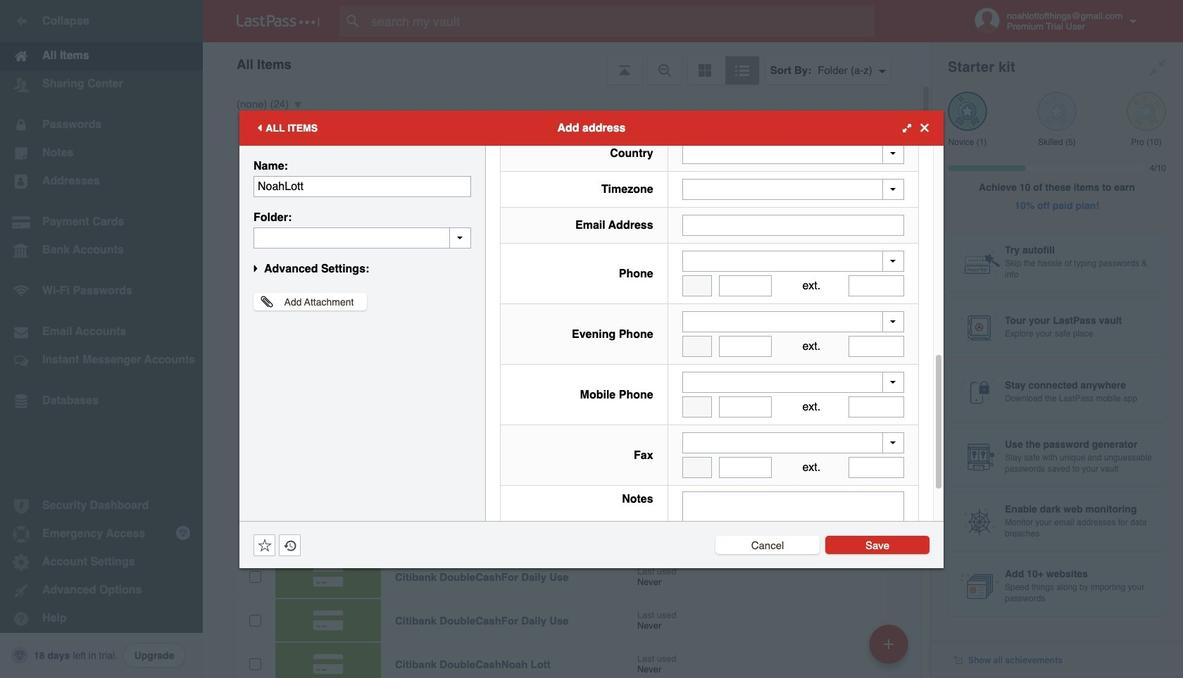 Task type: describe. For each thing, give the bounding box(es) containing it.
new item image
[[884, 639, 894, 649]]

main navigation navigation
[[0, 0, 203, 679]]

Search search field
[[340, 6, 903, 37]]

search my vault text field
[[340, 6, 903, 37]]



Task type: vqa. For each thing, say whether or not it's contained in the screenshot.
field
no



Task type: locate. For each thing, give the bounding box(es) containing it.
dialog
[[240, 0, 944, 588]]

None text field
[[682, 215, 905, 236], [254, 227, 471, 248], [849, 276, 905, 297], [682, 336, 712, 357], [719, 336, 773, 357], [849, 336, 905, 357], [682, 457, 712, 478], [719, 457, 773, 478], [849, 457, 905, 478], [682, 492, 905, 579], [682, 215, 905, 236], [254, 227, 471, 248], [849, 276, 905, 297], [682, 336, 712, 357], [719, 336, 773, 357], [849, 336, 905, 357], [682, 457, 712, 478], [719, 457, 773, 478], [849, 457, 905, 478], [682, 492, 905, 579]]

None text field
[[254, 176, 471, 197], [682, 276, 712, 297], [719, 276, 773, 297], [682, 397, 712, 418], [719, 397, 773, 418], [849, 397, 905, 418], [254, 176, 471, 197], [682, 276, 712, 297], [719, 276, 773, 297], [682, 397, 712, 418], [719, 397, 773, 418], [849, 397, 905, 418]]

vault options navigation
[[203, 42, 931, 85]]

lastpass image
[[237, 15, 320, 27]]

new item navigation
[[865, 621, 917, 679]]



